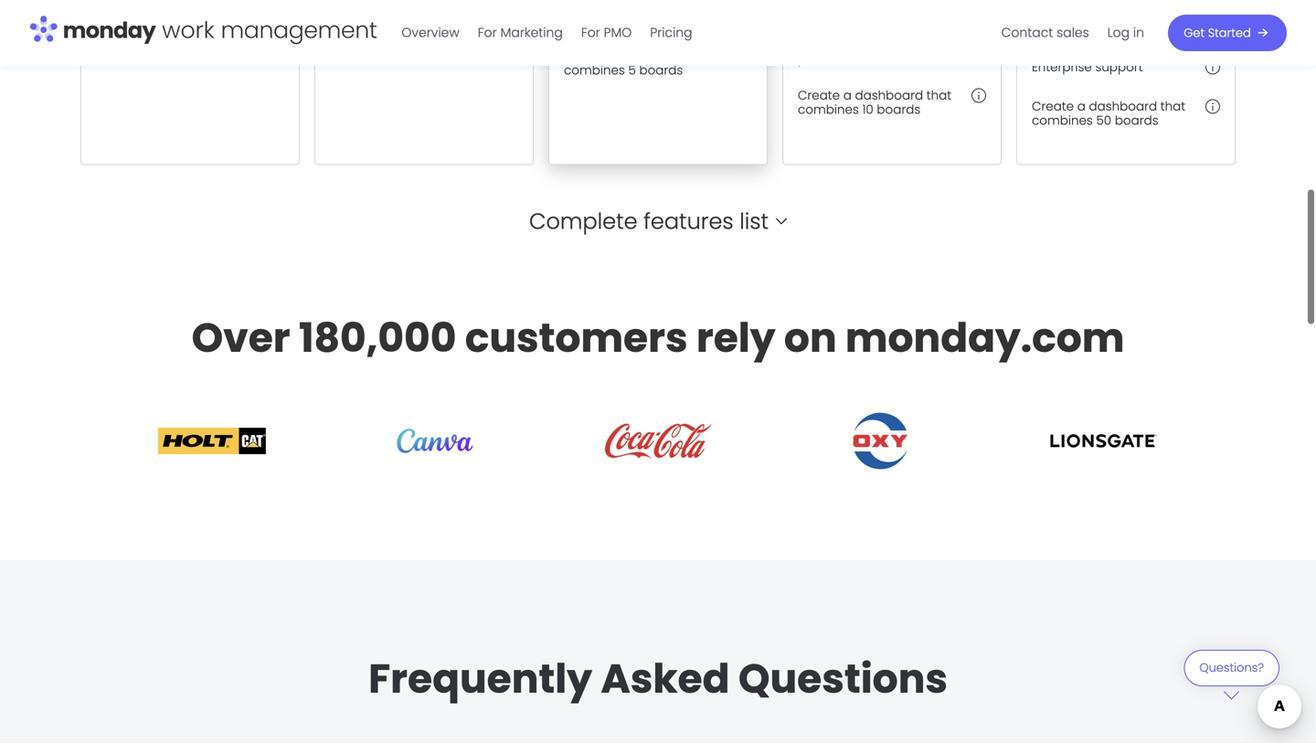 Task type: describe. For each thing, give the bounding box(es) containing it.
integrations for integrations (25k actions per month)
[[798, 35, 871, 52]]

on for monday.com
[[784, 309, 837, 365]]

overview
[[402, 24, 460, 42]]

per for integrations (250 actions per month)
[[564, 10, 585, 27]]

that for create a dashboard that combines 50 boards
[[1161, 97, 1186, 114]]

started
[[1208, 25, 1251, 41]]

questions? button
[[1184, 650, 1280, 700]]

holtcat image
[[158, 427, 266, 454]]

for marketing link
[[469, 18, 572, 48]]

enterprise support
[[1032, 57, 1143, 74]]

5
[[628, 61, 636, 77]]

get
[[1184, 25, 1205, 41]]

info copy image for create a dashboard that combines 10 boards
[[972, 87, 986, 102]]

10
[[863, 100, 874, 117]]

create for create a dashboard that combines 10 boards
[[798, 86, 840, 103]]

for pmo
[[581, 24, 632, 42]]

180,000
[[299, 309, 457, 365]]

dashboard for 10
[[855, 86, 923, 103]]

get started
[[1184, 25, 1251, 41]]

enterprise
[[1032, 57, 1092, 74]]

frequently asked questions
[[369, 650, 948, 706]]

1
[[349, 10, 353, 27]]

a for 10
[[844, 86, 852, 103]]

combines for create a dashboard that combines 50 boards
[[1032, 111, 1093, 128]]

contact sales link
[[993, 18, 1099, 48]]

integrations for integrations (250 actions per month)
[[564, 0, 637, 13]]

in
[[1134, 24, 1145, 42]]

for marketing
[[478, 24, 563, 42]]

based
[[459, 0, 498, 13]]

boards for 50
[[1115, 111, 1159, 128]]

complete
[[529, 205, 638, 236]]

create a dashboard based on 1 board
[[330, 0, 498, 27]]

questions
[[739, 650, 948, 706]]

combines for create a dashboard that combines 10 boards
[[798, 100, 859, 117]]

integrations (25k actions per month)
[[798, 35, 950, 66]]

boards for 5
[[639, 61, 683, 77]]

per for integrations (25k actions per month)
[[798, 50, 819, 66]]

log
[[1108, 24, 1130, 42]]

lionsgate image
[[1050, 427, 1158, 454]]

info copy image
[[1206, 98, 1220, 113]]

for pmo link
[[572, 18, 641, 48]]

customers
[[465, 309, 688, 365]]

that for create a dashboard that combines 10 boards
[[927, 86, 952, 103]]

combines for create a dashboard that combines 5 boards
[[564, 61, 625, 77]]

actions for integrations (250 actions per month)
[[671, 0, 717, 13]]

on for 1
[[330, 10, 346, 27]]

create a dashboard that combines 10 boards
[[798, 86, 952, 117]]

canva image
[[381, 428, 489, 453]]

dashboard for 50
[[1089, 97, 1157, 114]]

create for create a dashboard that combines 5 boards
[[564, 46, 606, 63]]

onboarding
[[1084, 18, 1156, 35]]



Task type: locate. For each thing, give the bounding box(es) containing it.
actions for integrations (25k actions per month)
[[905, 35, 950, 52]]

boards inside the create a dashboard that combines 10 boards
[[877, 100, 921, 117]]

dashboard down the pricing
[[621, 46, 689, 63]]

dashboard inside create a dashboard that combines 50 boards
[[1089, 97, 1157, 114]]

actions inside integrations (250 actions per month)
[[671, 0, 717, 13]]

dashboard inside the create a dashboard that combines 10 boards
[[855, 86, 923, 103]]

pmo
[[604, 24, 632, 42]]

combines inside create a dashboard that combines 5 boards
[[564, 61, 625, 77]]

integrations inside integrations (250 actions per month)
[[564, 0, 637, 13]]

a down pmo
[[610, 46, 618, 63]]

for left pmo
[[581, 24, 600, 42]]

1 vertical spatial integrations
[[798, 35, 871, 52]]

boards
[[639, 61, 683, 77], [877, 100, 921, 117], [1115, 111, 1159, 128]]

0 horizontal spatial on
[[330, 10, 346, 27]]

a for 50
[[1078, 97, 1086, 114]]

actions up the pricing
[[671, 0, 717, 13]]

on right rely
[[784, 309, 837, 365]]

that inside the create a dashboard that combines 10 boards
[[927, 86, 952, 103]]

0 horizontal spatial that
[[693, 46, 718, 63]]

monday.com work management image
[[29, 12, 378, 50]]

that inside create a dashboard that combines 50 boards
[[1161, 97, 1186, 114]]

combines left 10
[[798, 100, 859, 117]]

month) left (25k
[[822, 50, 868, 66]]

combines inside the create a dashboard that combines 10 boards
[[798, 100, 859, 117]]

1 horizontal spatial for
[[581, 24, 600, 42]]

on left '1'
[[330, 10, 346, 27]]

get started button
[[1168, 15, 1287, 51]]

1 for from the left
[[478, 24, 497, 42]]

(25k
[[875, 35, 901, 52]]

boards inside create a dashboard that combines 50 boards
[[1115, 111, 1159, 128]]

*
[[1160, 18, 1166, 35]]

0 horizontal spatial month)
[[588, 10, 634, 27]]

month)
[[588, 10, 634, 27], [822, 50, 868, 66]]

log in
[[1108, 24, 1145, 42]]

for for for pmo
[[581, 24, 600, 42]]

0 horizontal spatial per
[[564, 10, 585, 27]]

dashboard
[[387, 0, 455, 13], [621, 46, 689, 63], [855, 86, 923, 103], [1089, 97, 1157, 114]]

contact
[[1002, 24, 1053, 42]]

coca cola image
[[604, 411, 712, 470]]

a inside the create a dashboard that combines 10 boards
[[844, 86, 852, 103]]

dashboard up overview
[[387, 0, 455, 13]]

integrations up for pmo
[[564, 0, 637, 13]]

for inside 'link'
[[478, 24, 497, 42]]

boards for 10
[[877, 100, 921, 117]]

create inside create a dashboard that combines 50 boards
[[1032, 97, 1074, 114]]

1 vertical spatial info copy image
[[1206, 59, 1220, 73]]

create inside create a dashboard based on 1 board
[[330, 0, 372, 13]]

integrations left (25k
[[798, 35, 871, 52]]

dashboard down integrations (25k actions per month)
[[855, 86, 923, 103]]

boards right 10
[[877, 100, 921, 117]]

that for create a dashboard that combines 5 boards
[[693, 46, 718, 63]]

tailored onboarding *
[[1032, 18, 1166, 35]]

create for create a dashboard that combines 50 boards
[[1032, 97, 1074, 114]]

a for 1
[[375, 0, 384, 13]]

that right 10
[[927, 86, 952, 103]]

combines left 5
[[564, 61, 625, 77]]

frequently
[[369, 650, 592, 706]]

combines left '50'
[[1032, 111, 1093, 128]]

overview link
[[392, 18, 469, 48]]

0 vertical spatial on
[[330, 10, 346, 27]]

per up the create a dashboard that combines 10 boards
[[798, 50, 819, 66]]

month) inside integrations (250 actions per month)
[[588, 10, 634, 27]]

1 vertical spatial actions
[[905, 35, 950, 52]]

0 horizontal spatial boards
[[639, 61, 683, 77]]

a left '50'
[[1078, 97, 1086, 114]]

a left 10
[[844, 86, 852, 103]]

0 vertical spatial actions
[[671, 0, 717, 13]]

per inside integrations (25k actions per month)
[[798, 50, 819, 66]]

a right '1'
[[375, 0, 384, 13]]

pricing link
[[641, 18, 702, 48]]

(250
[[641, 0, 668, 13]]

integrations (250 actions per month)
[[564, 0, 717, 27]]

dashboard for 5
[[621, 46, 689, 63]]

boards right '50'
[[1115, 111, 1159, 128]]

on inside create a dashboard based on 1 board
[[330, 10, 346, 27]]

a
[[375, 0, 384, 13], [610, 46, 618, 63], [844, 86, 852, 103], [1078, 97, 1086, 114]]

info copy image for tailored onboarding *
[[1206, 19, 1220, 34]]

actions right (25k
[[905, 35, 950, 52]]

that left info copy icon
[[1161, 97, 1186, 114]]

contact sales
[[1002, 24, 1090, 42]]

1 vertical spatial month)
[[822, 50, 868, 66]]

asked
[[601, 650, 730, 706]]

1 horizontal spatial per
[[798, 50, 819, 66]]

1 horizontal spatial that
[[927, 86, 952, 103]]

0 vertical spatial integrations
[[564, 0, 637, 13]]

that
[[693, 46, 718, 63], [927, 86, 952, 103], [1161, 97, 1186, 114]]

combines
[[564, 61, 625, 77], [798, 100, 859, 117], [1032, 111, 1093, 128]]

1 horizontal spatial actions
[[905, 35, 950, 52]]

month) for (25k
[[822, 50, 868, 66]]

boards inside create a dashboard that combines 5 boards
[[639, 61, 683, 77]]

1 horizontal spatial boards
[[877, 100, 921, 117]]

50
[[1097, 111, 1112, 128]]

1 vertical spatial on
[[784, 309, 837, 365]]

for down based
[[478, 24, 497, 42]]

a for 5
[[610, 46, 618, 63]]

support
[[1096, 57, 1143, 74]]

0 horizontal spatial integrations
[[564, 0, 637, 13]]

0 vertical spatial per
[[564, 10, 585, 27]]

0 horizontal spatial combines
[[564, 61, 625, 77]]

dashboard for 1
[[387, 0, 455, 13]]

2 vertical spatial info copy image
[[972, 87, 986, 102]]

month) left (250
[[588, 10, 634, 27]]

marketing
[[501, 24, 563, 42]]

tailored
[[1032, 18, 1081, 35]]

combines inside create a dashboard that combines 50 boards
[[1032, 111, 1093, 128]]

per
[[564, 10, 585, 27], [798, 50, 819, 66]]

0 horizontal spatial for
[[478, 24, 497, 42]]

2 horizontal spatial combines
[[1032, 111, 1093, 128]]

integrations inside integrations (25k actions per month)
[[798, 35, 871, 52]]

actions inside integrations (25k actions per month)
[[905, 35, 950, 52]]

on
[[330, 10, 346, 27], [784, 309, 837, 365]]

that right 5
[[693, 46, 718, 63]]

list
[[740, 205, 769, 236]]

rely
[[696, 309, 776, 365]]

log in link
[[1099, 18, 1154, 48]]

monday.com
[[846, 309, 1125, 365]]

for for for marketing
[[478, 24, 497, 42]]

boards right 5
[[639, 61, 683, 77]]

dashboard inside create a dashboard based on 1 board
[[387, 0, 455, 13]]

for
[[478, 24, 497, 42], [581, 24, 600, 42]]

questions?
[[1200, 660, 1264, 676]]

1 horizontal spatial integrations
[[798, 35, 871, 52]]

per inside integrations (250 actions per month)
[[564, 10, 585, 27]]

0 vertical spatial info copy image
[[1206, 19, 1220, 34]]

oxy image
[[848, 409, 914, 472]]

over 180,000 customers rely on monday.com
[[192, 309, 1125, 365]]

2 horizontal spatial boards
[[1115, 111, 1159, 128]]

complete features list
[[529, 205, 769, 236]]

1 horizontal spatial on
[[784, 309, 837, 365]]

month) for (250
[[588, 10, 634, 27]]

2 for from the left
[[581, 24, 600, 42]]

integrations
[[564, 0, 637, 13], [798, 35, 871, 52]]

main element
[[392, 0, 1287, 66]]

info copy image for enterprise support
[[1206, 59, 1220, 73]]

create for create a dashboard based on 1 board
[[330, 0, 372, 13]]

0 vertical spatial month)
[[588, 10, 634, 27]]

1 horizontal spatial month)
[[822, 50, 868, 66]]

pricing
[[650, 24, 693, 42]]

create
[[330, 0, 372, 13], [564, 46, 606, 63], [798, 86, 840, 103], [1032, 97, 1074, 114]]

dashboard down support
[[1089, 97, 1157, 114]]

info copy image
[[1206, 19, 1220, 34], [1206, 59, 1220, 73], [972, 87, 986, 102]]

create inside create a dashboard that combines 5 boards
[[564, 46, 606, 63]]

actions
[[671, 0, 717, 13], [905, 35, 950, 52]]

1 horizontal spatial combines
[[798, 100, 859, 117]]

0 horizontal spatial actions
[[671, 0, 717, 13]]

a inside create a dashboard based on 1 board
[[375, 0, 384, 13]]

create a dashboard that combines 50 boards
[[1032, 97, 1186, 128]]

that inside create a dashboard that combines 5 boards
[[693, 46, 718, 63]]

a inside create a dashboard that combines 5 boards
[[610, 46, 618, 63]]

1 vertical spatial per
[[798, 50, 819, 66]]

a inside create a dashboard that combines 50 boards
[[1078, 97, 1086, 114]]

per right the marketing
[[564, 10, 585, 27]]

list
[[993, 0, 1154, 66]]

list containing contact sales
[[993, 0, 1154, 66]]

month) inside integrations (25k actions per month)
[[822, 50, 868, 66]]

2 horizontal spatial that
[[1161, 97, 1186, 114]]

board
[[356, 10, 394, 27]]

dashboard inside create a dashboard that combines 5 boards
[[621, 46, 689, 63]]

over
[[192, 309, 290, 365]]

features
[[644, 205, 734, 236]]

create a dashboard that combines 5 boards
[[564, 46, 718, 77]]

sales
[[1057, 24, 1090, 42]]

create inside the create a dashboard that combines 10 boards
[[798, 86, 840, 103]]



Task type: vqa. For each thing, say whether or not it's contained in the screenshot.
projects inside Plan more accurately for future projects by monitoring how long it takes to complete a specific task.
no



